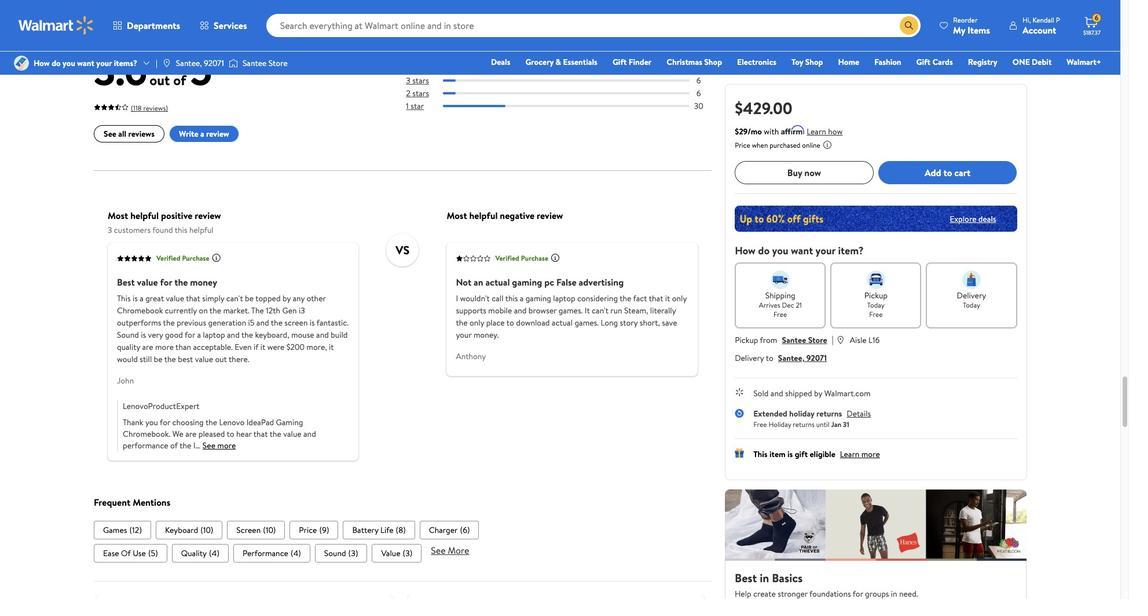 Task type: locate. For each thing, give the bounding box(es) containing it.
1 vertical spatial your
[[816, 243, 836, 258]]

1 horizontal spatial 3
[[406, 75, 410, 86]]

out inside the 3.6 out of 5
[[149, 70, 170, 90]]

1 purchase from the left
[[182, 253, 209, 263]]

the down i5
[[241, 329, 253, 341]]

(10) for screen (10)
[[263, 524, 276, 536]]

1 shop from the left
[[705, 56, 723, 68]]

1 horizontal spatial most
[[447, 209, 467, 222]]

to left hear
[[227, 428, 234, 440]]

(10) up quality (4)
[[200, 524, 213, 536]]

1 progress bar from the top
[[443, 54, 690, 56]]

on
[[199, 305, 208, 316]]

1 vertical spatial are
[[185, 428, 196, 440]]

1 horizontal spatial (4)
[[291, 548, 301, 559]]

2 shop from the left
[[806, 56, 824, 68]]

list item containing value
[[372, 544, 422, 563]]

0 vertical spatial &
[[202, 8, 211, 28]]

verified purchase up money at top
[[156, 253, 209, 263]]

2 vertical spatial see
[[431, 544, 446, 557]]

 image left santee store
[[229, 57, 238, 69]]

pickup
[[865, 290, 888, 301], [735, 334, 759, 346]]

the left 'fact'
[[620, 292, 632, 304]]

0 vertical spatial can't
[[226, 292, 243, 304]]

fact
[[633, 292, 647, 304]]

1 horizontal spatial pickup
[[865, 290, 888, 301]]

92071 down services popup button
[[204, 57, 224, 69]]

your for items?
[[96, 57, 112, 69]]

| left the "aisle"
[[832, 333, 834, 346]]

0 horizontal spatial your
[[96, 57, 112, 69]]

gift finder
[[613, 56, 652, 68]]

delivery for to
[[735, 352, 765, 364]]

see more
[[431, 544, 469, 557]]

santee, 92071
[[176, 57, 224, 69]]

gaming left pc
[[512, 276, 542, 288]]

gift left finder
[[613, 56, 627, 68]]

0 horizontal spatial  image
[[14, 56, 29, 71]]

the down 12th
[[271, 317, 282, 328]]

0 horizontal spatial out
[[149, 70, 170, 90]]

1 horizontal spatial purchase
[[521, 253, 548, 263]]

that inside best value for the money this is a great value that simply can't be topped by any other chromebook currently on the market.  the 12th gen i3 outperforms the previous generation i5 and the screen is fantastic. sound is very good for a laptop and the keyboard, mouse and build quality are more than acceptable.  even if it were $200 more, it would still be the best value out there.
[[186, 292, 200, 304]]

steam,
[[624, 305, 648, 316]]

shop right toy
[[806, 56, 824, 68]]

delivery down intent image for delivery
[[958, 290, 987, 301]]

gift left cards
[[917, 56, 931, 68]]

and inside lenovoproductexpert thank you for choosing the lenovo ideapad gaming chromebook.  we are pleased to hear that the value and performance of the i...
[[303, 428, 316, 440]]

your for item?
[[816, 243, 836, 258]]

customer ratings & reviews
[[94, 8, 260, 28]]

see for see more
[[431, 544, 446, 557]]

laptop
[[553, 292, 575, 304], [203, 329, 225, 341]]

and right gaming on the bottom left of the page
[[303, 428, 316, 440]]

helpful up customers
[[130, 209, 159, 222]]

& right the grocery
[[556, 56, 561, 68]]

list item containing ease of use
[[94, 544, 167, 563]]

purchase left verified purchase information icon
[[182, 253, 209, 263]]

this down best
[[117, 292, 130, 304]]

pc
[[544, 276, 554, 288]]

quality
[[181, 548, 207, 559]]

1 vertical spatial &
[[556, 56, 561, 68]]

for up great
[[160, 276, 172, 288]]

legal information image
[[823, 140, 833, 149]]

2 (4) from the left
[[291, 548, 301, 559]]

not
[[456, 276, 471, 288]]

would
[[117, 353, 138, 365]]

2 (3) from the left
[[403, 548, 412, 559]]

helpful for negative
[[469, 209, 498, 222]]

(118
[[131, 103, 141, 113]]

2 horizontal spatial your
[[816, 243, 836, 258]]

1 horizontal spatial shop
[[806, 56, 824, 68]]

the left i...
[[179, 440, 191, 451]]

1 gift from the left
[[613, 56, 627, 68]]

free left holiday
[[754, 419, 767, 429]]

free for details
[[754, 419, 767, 429]]

laptop up acceptable.
[[203, 329, 225, 341]]

progress bar
[[443, 54, 690, 56], [443, 67, 690, 69], [443, 79, 690, 82], [443, 92, 690, 95], [443, 105, 690, 107]]

purchase for the
[[182, 253, 209, 263]]

screen
[[236, 524, 261, 536]]

free up l16
[[870, 309, 883, 319]]

santee down "services"
[[243, 57, 267, 69]]

4
[[406, 62, 411, 74]]

1 vertical spatial this
[[754, 448, 768, 460]]

returns left 31
[[817, 408, 843, 420]]

see left all at the top left of page
[[103, 128, 116, 140]]

2 horizontal spatial that
[[649, 292, 663, 304]]

toy shop
[[792, 56, 824, 68]]

sound up quality
[[117, 329, 139, 341]]

only down supports
[[470, 317, 484, 328]]

literally
[[650, 305, 676, 316]]

6 up 30
[[697, 88, 701, 99]]

0 vertical spatial actual
[[485, 276, 510, 288]]

you right 'thank'
[[145, 416, 158, 428]]

delivery
[[958, 290, 987, 301], [735, 352, 765, 364]]

pickup left from at the bottom
[[735, 334, 759, 346]]

1 most from the left
[[107, 209, 128, 222]]

intent image for pickup image
[[867, 271, 886, 289]]

5 stars
[[406, 49, 429, 61]]

0 horizontal spatial can't
[[226, 292, 243, 304]]

learn up online
[[807, 126, 827, 137]]

(10) right screen
[[263, 524, 276, 536]]

0 vertical spatial 92071
[[204, 57, 224, 69]]

chromebook.
[[123, 428, 170, 440]]

pickup down intent image for pickup
[[865, 290, 888, 301]]

1 vertical spatial sound
[[324, 548, 346, 559]]

how
[[829, 126, 843, 137]]

account
[[1023, 23, 1057, 36]]

6 up $187.37
[[1095, 13, 1099, 23]]

1 horizontal spatial how
[[735, 243, 756, 258]]

1 horizontal spatial by
[[815, 388, 823, 399]]

0 horizontal spatial actual
[[485, 276, 510, 288]]

out down acceptable.
[[215, 353, 227, 365]]

3 left customers
[[107, 224, 112, 236]]

list item
[[94, 521, 151, 540], [156, 521, 222, 540], [227, 521, 285, 540], [290, 521, 338, 540], [343, 521, 415, 540], [420, 521, 479, 540], [94, 544, 167, 563], [172, 544, 229, 563], [233, 544, 310, 563], [315, 544, 367, 563], [372, 544, 422, 563]]

value (3)
[[381, 548, 412, 559]]

of inside the 3.6 out of 5
[[173, 70, 186, 90]]

most inside most helpful positive review 3 customers found this helpful
[[107, 209, 128, 222]]

see more button
[[202, 440, 236, 451]]

value up 'currently'
[[166, 292, 184, 304]]

1 vertical spatial reviews
[[128, 128, 154, 140]]

delivery for today
[[958, 290, 987, 301]]

0 horizontal spatial are
[[142, 341, 153, 353]]

shop inside toy shop link
[[806, 56, 824, 68]]

reviews up santee store
[[214, 8, 260, 28]]

more
[[448, 544, 469, 557]]

0 vertical spatial santee,
[[176, 57, 202, 69]]

0 horizontal spatial 92071
[[204, 57, 224, 69]]

see more
[[202, 440, 236, 451]]

only up the literally
[[672, 292, 687, 304]]

today inside delivery today
[[964, 300, 981, 310]]

0 horizontal spatial (4)
[[209, 548, 219, 559]]

laptop inside best value for the money this is a great value that simply can't be topped by any other chromebook currently on the market.  the 12th gen i3 outperforms the previous generation i5 and the screen is fantastic. sound is very good for a laptop and the keyboard, mouse and build quality are more than acceptable.  even if it were $200 more, it would still be the best value out there.
[[203, 329, 225, 341]]

that inside not an actual gaming pc   false advertising i wouldn't call this a gaming laptop considering the fact that it only supports mobile and browser games. it can't run steam, literally the only place to download actual games. long story short, save your money.
[[649, 292, 663, 304]]

2 progress bar from the top
[[443, 67, 690, 69]]

stars right the 4
[[413, 62, 430, 74]]

0 vertical spatial how
[[34, 57, 50, 69]]

1 (3) from the left
[[348, 548, 358, 559]]

free inside extended holiday returns details free holiday returns until jan 31
[[754, 419, 767, 429]]

see inside list
[[431, 544, 446, 557]]

stars down the 4 stars at top
[[412, 75, 429, 86]]

can't
[[226, 292, 243, 304], [592, 305, 609, 316]]

1 horizontal spatial do
[[759, 243, 770, 258]]

charger (6)
[[429, 524, 470, 536]]

laptop down false
[[553, 292, 575, 304]]

one debit link
[[1008, 56, 1058, 68]]

shop inside christmas shop link
[[705, 56, 723, 68]]

2 horizontal spatial you
[[773, 243, 789, 258]]

2 gift from the left
[[917, 56, 931, 68]]

dec
[[782, 300, 795, 310]]

it inside not an actual gaming pc   false advertising i wouldn't call this a gaming laptop considering the fact that it only supports mobile and browser games. it can't run steam, literally the only place to download actual games. long story short, save your money.
[[665, 292, 670, 304]]

can't inside not an actual gaming pc   false advertising i wouldn't call this a gaming laptop considering the fact that it only supports mobile and browser games. it can't run steam, literally the only place to download actual games. long story short, save your money.
[[592, 305, 609, 316]]

returns left until
[[793, 419, 815, 429]]

1 horizontal spatial that
[[253, 428, 268, 440]]

sound inside list item
[[324, 548, 346, 559]]

1 horizontal spatial are
[[185, 428, 196, 440]]

is left 'very' at the left bottom of the page
[[141, 329, 146, 341]]

1 vertical spatial learn
[[841, 448, 860, 460]]

arrives
[[759, 300, 781, 310]]

 image down walmart 'image'
[[14, 56, 29, 71]]

1 horizontal spatial laptop
[[553, 292, 575, 304]]

returns
[[817, 408, 843, 420], [793, 419, 815, 429]]

0 horizontal spatial helpful
[[130, 209, 159, 222]]

a up chromebook
[[139, 292, 143, 304]]

6 inside 6 $187.37
[[1095, 13, 1099, 23]]

1 vertical spatial actual
[[552, 317, 573, 328]]

life
[[380, 524, 393, 536]]

 image
[[14, 56, 29, 71], [229, 57, 238, 69]]

stars up the 4 stars at top
[[412, 49, 429, 61]]

|
[[156, 57, 158, 69], [832, 333, 834, 346]]

1 vertical spatial this
[[505, 292, 518, 304]]

want for item?
[[791, 243, 814, 258]]

0 horizontal spatial learn
[[807, 126, 827, 137]]

gift for gift cards
[[917, 56, 931, 68]]

more inside best value for the money this is a great value that simply can't be topped by any other chromebook currently on the market.  the 12th gen i3 outperforms the previous generation i5 and the screen is fantastic. sound is very good for a laptop and the keyboard, mouse and build quality are more than acceptable.  even if it were $200 more, it would still be the best value out there.
[[155, 341, 174, 353]]

1 horizontal spatial 92071
[[807, 352, 828, 364]]

1 horizontal spatial reviews
[[214, 8, 260, 28]]

games. left it
[[559, 305, 583, 316]]

santee inside pickup from santee store |
[[782, 334, 807, 346]]

1 vertical spatial pickup
[[735, 334, 759, 346]]

2 stars
[[406, 88, 429, 99]]

0 vertical spatial |
[[156, 57, 158, 69]]

1 vertical spatial by
[[815, 388, 823, 399]]

0 horizontal spatial see
[[103, 128, 116, 140]]

1 horizontal spatial &
[[556, 56, 561, 68]]

0 horizontal spatial gift
[[613, 56, 627, 68]]

more down details
[[862, 448, 881, 460]]

this
[[117, 292, 130, 304], [754, 448, 768, 460]]

0 horizontal spatial today
[[868, 300, 885, 310]]

sound inside best value for the money this is a great value that simply can't be topped by any other chromebook currently on the market.  the 12th gen i3 outperforms the previous generation i5 and the screen is fantastic. sound is very good for a laptop and the keyboard, mouse and build quality are more than acceptable.  even if it were $200 more, it would still be the best value out there.
[[117, 329, 139, 341]]

wouldn't
[[460, 292, 490, 304]]

lenovo
[[219, 416, 244, 428]]

thank
[[123, 416, 143, 428]]

you for lenovoproductexpert thank you for choosing the lenovo ideapad gaming chromebook.  we are pleased to hear that the value and performance of the i...
[[145, 416, 158, 428]]

0 vertical spatial are
[[142, 341, 153, 353]]

is up chromebook
[[132, 292, 138, 304]]

customer
[[94, 8, 153, 28]]

the left the 'best'
[[164, 353, 176, 365]]

want
[[77, 57, 94, 69], [791, 243, 814, 258]]

all
[[118, 128, 126, 140]]

store inside pickup from santee store |
[[809, 334, 828, 346]]

more left hear
[[217, 440, 236, 451]]

games.
[[559, 305, 583, 316], [575, 317, 599, 328]]

$29/mo
[[735, 126, 762, 137]]

&
[[202, 8, 211, 28], [556, 56, 561, 68]]

this left item on the right bottom
[[754, 448, 768, 460]]

is up mouse
[[310, 317, 315, 328]]

1 horizontal spatial today
[[964, 300, 981, 310]]

review inside write a review link
[[206, 128, 229, 140]]

2 verified purchase from the left
[[495, 253, 548, 263]]

review inside most helpful positive review 3 customers found this helpful
[[195, 209, 221, 222]]

5
[[189, 41, 212, 98], [406, 49, 411, 61]]

2 verified from the left
[[495, 253, 519, 263]]

see for see all reviews
[[103, 128, 116, 140]]

do for how do you want your items?
[[52, 57, 61, 69]]

progress bar for 3 stars
[[443, 79, 690, 82]]

list item containing battery life
[[343, 521, 415, 540]]

that right hear
[[253, 428, 268, 440]]

review
[[206, 128, 229, 140], [195, 209, 221, 222], [537, 209, 563, 222]]

jan
[[832, 419, 842, 429]]

considering
[[577, 292, 618, 304]]

actual down browser
[[552, 317, 573, 328]]

review right negative
[[537, 209, 563, 222]]

verified purchase information image
[[212, 253, 221, 263]]

shop right 12
[[705, 56, 723, 68]]

false
[[556, 276, 577, 288]]

21
[[796, 300, 802, 310]]

today for pickup
[[868, 300, 885, 310]]

holiday
[[769, 419, 792, 429]]

do up shipping
[[759, 243, 770, 258]]

shop for christmas shop
[[705, 56, 723, 68]]

stars right 2
[[412, 88, 429, 99]]

1 verified from the left
[[156, 253, 180, 263]]

0 vertical spatial sound
[[117, 329, 139, 341]]

be right still
[[154, 353, 162, 365]]

1 vertical spatial want
[[791, 243, 814, 258]]

1 (4) from the left
[[209, 548, 219, 559]]

 image
[[162, 59, 171, 68]]

purchase left verified purchase information image
[[521, 253, 548, 263]]

i
[[456, 292, 458, 304]]

price down $29/mo
[[735, 140, 751, 150]]

92071 down the santee store button
[[807, 352, 828, 364]]

santee, down pickup from santee store |
[[779, 352, 805, 364]]

helpful down positive
[[189, 224, 213, 236]]

gifting made easy image
[[735, 448, 745, 458]]

review right write
[[206, 128, 229, 140]]

you inside lenovoproductexpert thank you for choosing the lenovo ideapad gaming chromebook.  we are pleased to hear that the value and performance of the i...
[[145, 416, 158, 428]]

0 vertical spatial store
[[269, 57, 288, 69]]

0 horizontal spatial how
[[34, 57, 50, 69]]

value inside lenovoproductexpert thank you for choosing the lenovo ideapad gaming chromebook.  we are pleased to hear that the value and performance of the i...
[[283, 428, 301, 440]]

0 vertical spatial pickup
[[865, 290, 888, 301]]

a inside not an actual gaming pc   false advertising i wouldn't call this a gaming laptop considering the fact that it only supports mobile and browser games. it can't run steam, literally the only place to download actual games. long story short, save your money.
[[520, 292, 524, 304]]

& left "services"
[[202, 8, 211, 28]]

price
[[735, 140, 751, 150], [299, 524, 317, 536]]

grocery & essentials link
[[521, 56, 603, 68]]

list
[[94, 521, 712, 540]]

there.
[[229, 353, 249, 365]]

0 horizontal spatial do
[[52, 57, 61, 69]]

shop for toy shop
[[806, 56, 824, 68]]

pickup for pickup from santee store |
[[735, 334, 759, 346]]

0 vertical spatial do
[[52, 57, 61, 69]]

5 progress bar from the top
[[443, 105, 690, 107]]

| right items?
[[156, 57, 158, 69]]

0 horizontal spatial (10)
[[200, 524, 213, 536]]

are right we
[[185, 428, 196, 440]]

1 vertical spatial how
[[735, 243, 756, 258]]

0 vertical spatial see
[[103, 128, 116, 140]]

are inside lenovoproductexpert thank you for choosing the lenovo ideapad gaming chromebook.  we are pleased to hear that the value and performance of the i...
[[185, 428, 196, 440]]

lenovoproductexpert
[[123, 400, 199, 412]]

explore deals
[[950, 213, 997, 225]]

ease of use (5)
[[103, 548, 158, 559]]

good
[[165, 329, 183, 341]]

2 (10) from the left
[[263, 524, 276, 536]]

0 vertical spatial learn
[[807, 126, 827, 137]]

0 horizontal spatial want
[[77, 57, 94, 69]]

you for how do you want your item?
[[773, 243, 789, 258]]

by left any
[[282, 292, 291, 304]]

1 horizontal spatial can't
[[592, 305, 609, 316]]

want for items?
[[77, 57, 94, 69]]

1 today from the left
[[868, 300, 885, 310]]

of down santee, 92071
[[173, 70, 186, 90]]

write
[[179, 128, 198, 140]]

intent image for delivery image
[[963, 271, 982, 289]]

your left items?
[[96, 57, 112, 69]]

6 down 12
[[697, 75, 701, 86]]

learn inside 'button'
[[807, 126, 827, 137]]

list item containing charger
[[420, 521, 479, 540]]

today inside pickup today free
[[868, 300, 885, 310]]

review right positive
[[195, 209, 221, 222]]

1 horizontal spatial (3)
[[403, 548, 412, 559]]

1 horizontal spatial this
[[754, 448, 768, 460]]

1 (10) from the left
[[200, 524, 213, 536]]

verified purchase
[[156, 253, 209, 263], [495, 253, 548, 263]]

(4) for performance (4)
[[291, 548, 301, 559]]

you down walmart 'image'
[[63, 57, 75, 69]]

the right on
[[209, 305, 221, 316]]

0 vertical spatial want
[[77, 57, 94, 69]]

today for delivery
[[964, 300, 981, 310]]

1 horizontal spatial  image
[[229, 57, 238, 69]]

3 stars
[[406, 75, 429, 86]]

search icon image
[[905, 21, 914, 30]]

with
[[764, 126, 779, 137]]

1 horizontal spatial verified purchase
[[495, 253, 548, 263]]

review for most helpful negative review
[[537, 209, 563, 222]]

2 today from the left
[[964, 300, 981, 310]]

see right i...
[[202, 440, 215, 451]]

1 horizontal spatial santee,
[[779, 352, 805, 364]]

want left items?
[[77, 57, 94, 69]]

to right place
[[507, 317, 514, 328]]

helpful for positive
[[130, 209, 159, 222]]

this right call
[[505, 292, 518, 304]]

6 for 3 stars
[[697, 75, 701, 86]]

pickup inside pickup from santee store |
[[735, 334, 759, 346]]

most helpful positive review 3 customers found this helpful
[[107, 209, 221, 236]]

stars for 5 stars
[[412, 49, 429, 61]]

1 horizontal spatial actual
[[552, 317, 573, 328]]

and
[[514, 305, 527, 316], [256, 317, 269, 328], [227, 329, 240, 341], [316, 329, 329, 341], [771, 388, 784, 399], [303, 428, 316, 440]]

a right call
[[520, 292, 524, 304]]

1 horizontal spatial free
[[774, 309, 788, 319]]

0 horizontal spatial 3
[[107, 224, 112, 236]]

(3)
[[348, 548, 358, 559], [403, 548, 412, 559]]

your left item?
[[816, 243, 836, 258]]

short,
[[640, 317, 660, 328]]

$200
[[286, 341, 304, 353]]

verified
[[156, 253, 180, 263], [495, 253, 519, 263]]

any
[[293, 292, 305, 304]]

2 horizontal spatial see
[[431, 544, 446, 557]]

0 horizontal spatial verified
[[156, 253, 180, 263]]

2 most from the left
[[447, 209, 467, 222]]

money.
[[474, 329, 499, 341]]

1 horizontal spatial this
[[505, 292, 518, 304]]

3 up 2
[[406, 75, 410, 86]]

1 horizontal spatial sound
[[324, 548, 346, 559]]

1 verified purchase from the left
[[156, 253, 209, 263]]

out inside best value for the money this is a great value that simply can't be topped by any other chromebook currently on the market.  the 12th gen i3 outperforms the previous generation i5 and the screen is fantastic. sound is very good for a laptop and the keyboard, mouse and build quality are more than acceptable.  even if it were $200 more, it would still be the best value out there.
[[215, 353, 227, 365]]

0 vertical spatial gaming
[[512, 276, 542, 288]]

0 horizontal spatial pickup
[[735, 334, 759, 346]]

christmas
[[667, 56, 703, 68]]

1 horizontal spatial see
[[202, 440, 215, 451]]

92071
[[204, 57, 224, 69], [807, 352, 828, 364]]

christmas shop link
[[662, 56, 728, 68]]

3 progress bar from the top
[[443, 79, 690, 82]]

1 horizontal spatial |
[[832, 333, 834, 346]]

0 horizontal spatial you
[[63, 57, 75, 69]]

home link
[[833, 56, 865, 68]]

3 inside most helpful positive review 3 customers found this helpful
[[107, 224, 112, 236]]

helpful left negative
[[469, 209, 498, 222]]

0 vertical spatial laptop
[[553, 292, 575, 304]]

sound (3)
[[324, 548, 358, 559]]

most for most helpful negative review
[[447, 209, 467, 222]]

4 progress bar from the top
[[443, 92, 690, 95]]

by right shipped
[[815, 388, 823, 399]]

eligible
[[810, 448, 836, 460]]

for down lenovoproductexpert
[[160, 416, 170, 428]]

shop
[[705, 56, 723, 68], [806, 56, 824, 68]]

sold and shipped by walmart.com
[[754, 388, 871, 399]]

santee, down ratings
[[176, 57, 202, 69]]

0 vertical spatial out
[[149, 70, 170, 90]]

price (9)
[[299, 524, 329, 536]]

2 purchase from the left
[[521, 253, 548, 263]]

1 vertical spatial see
[[202, 440, 215, 451]]

1 horizontal spatial gift
[[917, 56, 931, 68]]

0 vertical spatial this
[[175, 224, 187, 236]]

(4) down price (9)
[[291, 548, 301, 559]]

free inside shipping arrives dec 21 free
[[774, 309, 788, 319]]

that up the literally
[[649, 292, 663, 304]]

best
[[178, 353, 193, 365]]

1 horizontal spatial verified
[[495, 253, 519, 263]]

of
[[173, 70, 186, 90], [170, 440, 178, 451]]

this inside most helpful positive review 3 customers found this helpful
[[175, 224, 187, 236]]

until
[[817, 419, 830, 429]]

and up more,
[[316, 329, 329, 341]]

how for how do you want your item?
[[735, 243, 756, 258]]

free for 21
[[774, 309, 788, 319]]

list item containing price
[[290, 521, 338, 540]]

santee up santee, 92071 'button'
[[782, 334, 807, 346]]

gaming
[[512, 276, 542, 288], [526, 292, 551, 304]]

verified for actual
[[495, 253, 519, 263]]

0 horizontal spatial delivery
[[735, 352, 765, 364]]

1 vertical spatial for
[[185, 329, 195, 341]]

1 vertical spatial santee,
[[779, 352, 805, 364]]



Task type: vqa. For each thing, say whether or not it's contained in the screenshot.


Task type: describe. For each thing, give the bounding box(es) containing it.
list item containing screen
[[227, 521, 285, 540]]

your inside not an actual gaming pc   false advertising i wouldn't call this a gaming laptop considering the fact that it only supports mobile and browser games. it can't run steam, literally the only place to download actual games. long story short, save your money.
[[456, 329, 472, 341]]

verified purchase for gaming
[[495, 253, 548, 263]]

to down from at the bottom
[[766, 352, 774, 364]]

list containing games
[[94, 521, 712, 540]]

fashion link
[[870, 56, 907, 68]]

0 horizontal spatial reviews
[[128, 128, 154, 140]]

a right write
[[200, 128, 204, 140]]

performance
[[242, 548, 288, 559]]

laptop inside not an actual gaming pc   false advertising i wouldn't call this a gaming laptop considering the fact that it only supports mobile and browser games. it can't run steam, literally the only place to download actual games. long story short, save your money.
[[553, 292, 575, 304]]

the left lenovo
[[205, 416, 217, 428]]

from
[[761, 334, 778, 346]]

list item containing keyboard
[[156, 521, 222, 540]]

frequent mentions
[[94, 496, 170, 509]]

buy now button
[[735, 161, 874, 184]]

generation
[[208, 317, 246, 328]]

0 horizontal spatial |
[[156, 57, 158, 69]]

hi, kendall p account
[[1023, 15, 1061, 36]]

services button
[[190, 12, 257, 39]]

build
[[331, 329, 348, 341]]

explore deals link
[[946, 208, 1002, 229]]

gift
[[795, 448, 808, 460]]

 image for santee store
[[229, 57, 238, 69]]

(3) for value (3)
[[403, 548, 412, 559]]

0 vertical spatial reviews
[[214, 8, 260, 28]]

for inside lenovoproductexpert thank you for choosing the lenovo ideapad gaming chromebook.  we are pleased to hear that the value and performance of the i...
[[160, 416, 170, 428]]

to inside lenovoproductexpert thank you for choosing the lenovo ideapad gaming chromebook.  we are pleased to hear that the value and performance of the i...
[[227, 428, 234, 440]]

1 horizontal spatial it
[[329, 341, 334, 353]]

to inside button
[[944, 166, 953, 179]]

reviews)
[[143, 103, 168, 113]]

that inside lenovoproductexpert thank you for choosing the lenovo ideapad gaming chromebook.  we are pleased to hear that the value and performance of the i...
[[253, 428, 268, 440]]

advertising
[[579, 276, 624, 288]]

 image for how do you want your items?
[[14, 56, 29, 71]]

value up great
[[137, 276, 158, 288]]

positive
[[161, 209, 192, 222]]

santee, 92071 button
[[779, 352, 828, 364]]

$187.37
[[1084, 28, 1101, 37]]

even
[[235, 341, 252, 353]]

electronics
[[738, 56, 777, 68]]

when
[[752, 140, 769, 150]]

screen (10)
[[236, 524, 276, 536]]

learn how
[[807, 126, 843, 137]]

1 vertical spatial games.
[[575, 317, 599, 328]]

battery life (8)
[[352, 524, 406, 536]]

pickup for pickup today free
[[865, 290, 888, 301]]

best
[[117, 276, 135, 288]]

registry link
[[963, 56, 1003, 68]]

i5
[[248, 317, 254, 328]]

screen
[[284, 317, 308, 328]]

$29/mo with
[[735, 126, 779, 137]]

progress bar for 1 star
[[443, 105, 690, 107]]

details button
[[847, 408, 872, 420]]

most for most helpful positive review 3 customers found this helpful
[[107, 209, 128, 222]]

market.
[[223, 305, 249, 316]]

intent image for shipping image
[[772, 271, 790, 289]]

items?
[[114, 57, 137, 69]]

1 horizontal spatial more
[[217, 440, 236, 451]]

topped
[[255, 292, 281, 304]]

0 horizontal spatial santee,
[[176, 57, 202, 69]]

place
[[486, 317, 505, 328]]

verified purchase for the
[[156, 253, 209, 263]]

can't inside best value for the money this is a great value that simply can't be topped by any other chromebook currently on the market.  the 12th gen i3 outperforms the previous generation i5 and the screen is fantastic. sound is very good for a laptop and the keyboard, mouse and build quality are more than acceptable.  even if it were $200 more, it would still be the best value out there.
[[226, 292, 243, 304]]

progress bar for 2 stars
[[443, 92, 690, 95]]

and right sold
[[771, 388, 784, 399]]

walmart+ link
[[1062, 56, 1107, 68]]

progress bar for 5 stars
[[443, 54, 690, 56]]

of inside lenovoproductexpert thank you for choosing the lenovo ideapad gaming chromebook.  we are pleased to hear that the value and performance of the i...
[[170, 440, 178, 451]]

gift for gift finder
[[613, 56, 627, 68]]

home
[[839, 56, 860, 68]]

i...
[[193, 440, 200, 451]]

see all reviews link
[[94, 125, 164, 143]]

how for how do you want your items?
[[34, 57, 50, 69]]

price for price when purchased online
[[735, 140, 751, 150]]

shipping arrives dec 21 free
[[759, 290, 802, 319]]

0 horizontal spatial it
[[260, 341, 265, 353]]

essentials
[[563, 56, 598, 68]]

see more list
[[94, 544, 712, 563]]

gift cards link
[[912, 56, 959, 68]]

a down previous on the left of the page
[[197, 329, 201, 341]]

Walmart Site-Wide search field
[[266, 14, 921, 37]]

review for most helpful positive review 3 customers found this helpful
[[195, 209, 221, 222]]

2 horizontal spatial more
[[862, 448, 881, 460]]

ratings
[[156, 8, 198, 28]]

run
[[611, 305, 622, 316]]

(10) for keyboard (10)
[[200, 524, 213, 536]]

(9)
[[319, 524, 329, 536]]

money
[[190, 276, 217, 288]]

customers
[[114, 224, 150, 236]]

0 horizontal spatial 5
[[189, 41, 212, 98]]

keyboard (10)
[[165, 524, 213, 536]]

free inside pickup today free
[[870, 309, 883, 319]]

to inside not an actual gaming pc   false advertising i wouldn't call this a gaming laptop considering the fact that it only supports mobile and browser games. it can't run steam, literally the only place to download actual games. long story short, save your money.
[[507, 317, 514, 328]]

more,
[[306, 341, 327, 353]]

0 vertical spatial for
[[160, 276, 172, 288]]

list item containing performance
[[233, 544, 310, 563]]

supports
[[456, 305, 486, 316]]

is left gift
[[788, 448, 793, 460]]

this inside not an actual gaming pc   false advertising i wouldn't call this a gaming laptop considering the fact that it only supports mobile and browser games. it can't run steam, literally the only place to download actual games. long story short, save your money.
[[505, 292, 518, 304]]

list item containing games
[[94, 521, 151, 540]]

affirm image
[[782, 125, 805, 134]]

finder
[[629, 56, 652, 68]]

see for see more
[[202, 440, 215, 451]]

1 horizontal spatial learn
[[841, 448, 860, 460]]

and down generation
[[227, 329, 240, 341]]

0 vertical spatial games.
[[559, 305, 583, 316]]

cards
[[933, 56, 954, 68]]

departments
[[127, 19, 180, 32]]

1 horizontal spatial returns
[[817, 408, 843, 420]]

1 horizontal spatial be
[[245, 292, 254, 304]]

Search search field
[[266, 14, 921, 37]]

of
[[121, 548, 131, 559]]

6 for 2 stars
[[697, 88, 701, 99]]

quality
[[117, 341, 140, 353]]

6 $187.37
[[1084, 13, 1101, 37]]

12th
[[266, 305, 280, 316]]

are inside best value for the money this is a great value that simply can't be topped by any other chromebook currently on the market.  the 12th gen i3 outperforms the previous generation i5 and the screen is fantastic. sound is very good for a laptop and the keyboard, mouse and build quality are more than acceptable.  even if it were $200 more, it would still be the best value out there.
[[142, 341, 153, 353]]

download
[[516, 317, 550, 328]]

explore
[[950, 213, 977, 225]]

1 horizontal spatial helpful
[[189, 224, 213, 236]]

(4) for quality (4)
[[209, 548, 219, 559]]

hear
[[236, 428, 252, 440]]

0 horizontal spatial store
[[269, 57, 288, 69]]

the right hear
[[270, 428, 281, 440]]

do for how do you want your item?
[[759, 243, 770, 258]]

and inside not an actual gaming pc   false advertising i wouldn't call this a gaming laptop considering the fact that it only supports mobile and browser games. it can't run steam, literally the only place to download actual games. long story short, save your money.
[[514, 305, 527, 316]]

purchase for gaming
[[521, 253, 548, 263]]

pleased
[[198, 428, 225, 440]]

3.6 out of 5
[[94, 41, 212, 98]]

(3) for sound (3)
[[348, 548, 358, 559]]

how do you want your items?
[[34, 57, 137, 69]]

other
[[307, 292, 326, 304]]

value down acceptable.
[[195, 353, 213, 365]]

aisle
[[850, 334, 867, 346]]

stars for 4 stars
[[413, 62, 430, 74]]

1 horizontal spatial 5
[[406, 49, 411, 61]]

stars for 3 stars
[[412, 75, 429, 86]]

not an actual gaming pc   false advertising i wouldn't call this a gaming laptop considering the fact that it only supports mobile and browser games. it can't run steam, literally the only place to download actual games. long story short, save your money.
[[456, 276, 687, 341]]

3.6
[[94, 41, 147, 98]]

list item containing sound
[[315, 544, 367, 563]]

one debit
[[1013, 56, 1052, 68]]

the down supports
[[456, 317, 468, 328]]

keyboard
[[165, 524, 198, 536]]

and right i5
[[256, 317, 269, 328]]

great
[[145, 292, 164, 304]]

this inside best value for the money this is a great value that simply can't be topped by any other chromebook currently on the market.  the 12th gen i3 outperforms the previous generation i5 and the screen is fantastic. sound is very good for a laptop and the keyboard, mouse and build quality are more than acceptable.  even if it were $200 more, it would still be the best value out there.
[[117, 292, 130, 304]]

santee store button
[[782, 334, 828, 346]]

1 vertical spatial |
[[832, 333, 834, 346]]

1 star
[[406, 100, 424, 112]]

0 vertical spatial santee
[[243, 57, 267, 69]]

one
[[1013, 56, 1031, 68]]

the up 'good'
[[163, 317, 175, 328]]

still
[[140, 353, 152, 365]]

1 vertical spatial gaming
[[526, 292, 551, 304]]

(118 reviews) link
[[94, 101, 168, 114]]

stars for 2 stars
[[412, 88, 429, 99]]

30
[[694, 100, 704, 112]]

browser
[[529, 305, 557, 316]]

31
[[844, 419, 850, 429]]

price for price (9)
[[299, 524, 317, 536]]

by inside best value for the money this is a great value that simply can't be topped by any other chromebook currently on the market.  the 12th gen i3 outperforms the previous generation i5 and the screen is fantastic. sound is very good for a laptop and the keyboard, mouse and build quality are more than acceptable.  even if it were $200 more, it would still be the best value out there.
[[282, 292, 291, 304]]

1 vertical spatial only
[[470, 317, 484, 328]]

the left money at top
[[174, 276, 188, 288]]

list item containing quality
[[172, 544, 229, 563]]

learn how button
[[807, 126, 843, 138]]

debit
[[1033, 56, 1052, 68]]

charger
[[429, 524, 458, 536]]

gift cards
[[917, 56, 954, 68]]

grocery
[[526, 56, 554, 68]]

(12)
[[129, 524, 142, 536]]

john
[[117, 375, 134, 386]]

1 horizontal spatial only
[[672, 292, 687, 304]]

long
[[601, 317, 618, 328]]

you for how do you want your items?
[[63, 57, 75, 69]]

walmart image
[[19, 16, 94, 35]]

0 horizontal spatial be
[[154, 353, 162, 365]]

deals
[[491, 56, 511, 68]]

verified purchase information image
[[551, 253, 560, 263]]

best value for the money this is a great value that simply can't be topped by any other chromebook currently on the market.  the 12th gen i3 outperforms the previous generation i5 and the screen is fantastic. sound is very good for a laptop and the keyboard, mouse and build quality are more than acceptable.  even if it were $200 more, it would still be the best value out there.
[[117, 276, 349, 365]]

services
[[214, 19, 247, 32]]

12
[[695, 62, 702, 74]]

0 horizontal spatial returns
[[793, 419, 815, 429]]

verified for for
[[156, 253, 180, 263]]

up to sixty percent off deals. shop now. image
[[735, 206, 1018, 232]]



